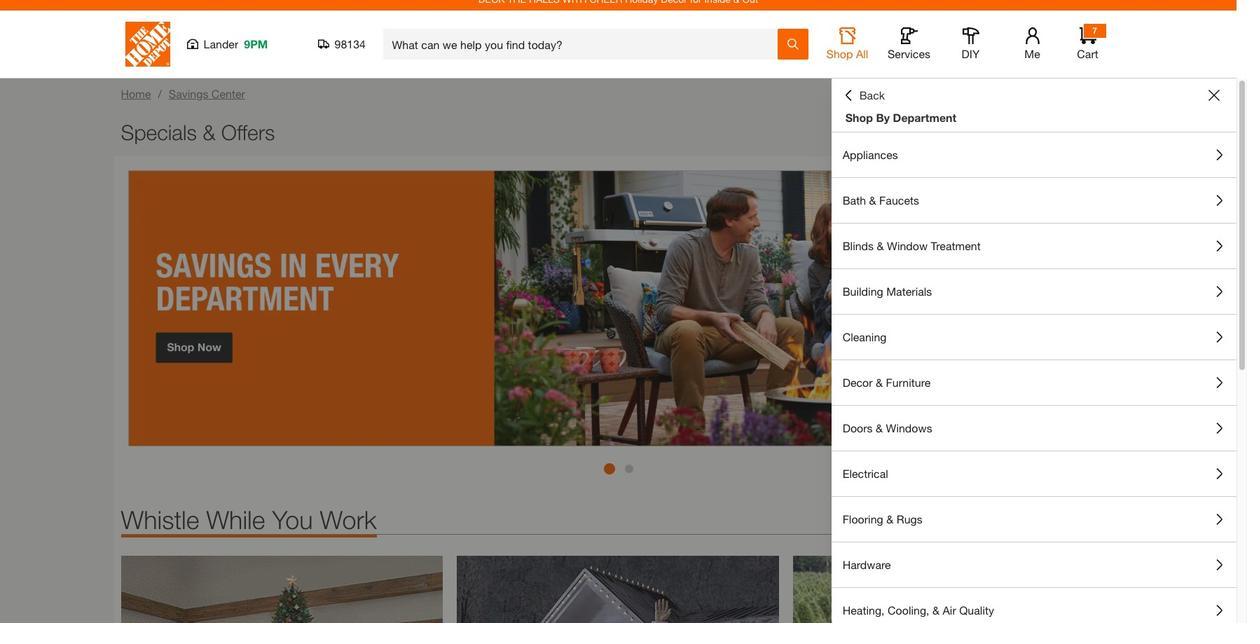 Task type: vqa. For each thing, say whether or not it's contained in the screenshot.
Offers
yes



Task type: describe. For each thing, give the bounding box(es) containing it.
the home depot logo image
[[125, 22, 170, 67]]

building materials button
[[832, 269, 1237, 314]]

building materials
[[843, 285, 932, 298]]

What can we help you find today? search field
[[392, 29, 777, 59]]

cooling,
[[888, 603, 930, 617]]

doors & windows
[[843, 421, 933, 435]]

back
[[860, 88, 885, 102]]

whistle while you work
[[121, 505, 377, 535]]

bath & faucets
[[843, 193, 919, 207]]

electrical button
[[832, 451, 1237, 496]]

doors & windows button
[[832, 406, 1237, 451]]

building
[[843, 285, 884, 298]]

3  image from the left
[[794, 556, 1116, 623]]

menu containing appliances
[[832, 132, 1237, 623]]

cart
[[1077, 47, 1099, 60]]

flooring & rugs button
[[832, 497, 1237, 542]]

quality
[[960, 603, 994, 617]]

& for decor
[[876, 376, 883, 389]]

you
[[272, 505, 313, 535]]

center
[[212, 87, 245, 100]]

heating,
[[843, 603, 885, 617]]

furniture
[[886, 376, 931, 389]]

blinds & window treatment
[[843, 239, 981, 252]]

diy
[[962, 47, 980, 60]]

heating, cooling, & air quality
[[843, 603, 994, 617]]

feedback link image
[[1229, 237, 1247, 313]]

back button
[[843, 88, 885, 102]]

blinds & window treatment button
[[832, 224, 1237, 268]]

shop for shop all
[[827, 47, 853, 60]]

shop for shop by department
[[846, 111, 873, 124]]

& for doors
[[876, 421, 883, 435]]

diy button
[[949, 27, 993, 61]]

cart 7
[[1077, 25, 1099, 60]]

specials
[[121, 120, 197, 144]]

appliances
[[843, 148, 898, 161]]

& for specials
[[203, 120, 216, 144]]

savings in every department image
[[128, 170, 1109, 447]]

whistle
[[121, 505, 199, 535]]

services
[[888, 47, 931, 60]]

2  image from the left
[[457, 556, 780, 623]]

home
[[121, 87, 151, 100]]

hardware
[[843, 558, 891, 571]]

treatment
[[931, 239, 981, 252]]



Task type: locate. For each thing, give the bounding box(es) containing it.
while
[[206, 505, 265, 535]]

work
[[320, 505, 377, 535]]

& down savings center
[[203, 120, 216, 144]]

savings center link
[[169, 87, 245, 100]]

department
[[893, 111, 957, 124]]

heating, cooling, & air quality button
[[832, 588, 1237, 623]]

shop
[[827, 47, 853, 60], [846, 111, 873, 124]]

0 vertical spatial shop
[[827, 47, 853, 60]]

& for bath
[[869, 193, 877, 207]]

decor & furniture
[[843, 376, 931, 389]]

& left rugs in the bottom right of the page
[[887, 512, 894, 526]]

doors
[[843, 421, 873, 435]]

shop all button
[[825, 27, 870, 61]]

cleaning button
[[832, 315, 1237, 360]]

1  image from the left
[[121, 556, 443, 623]]

by
[[876, 111, 890, 124]]

lander 9pm
[[204, 37, 268, 50]]

2 horizontal spatial  image
[[794, 556, 1116, 623]]

& right doors
[[876, 421, 883, 435]]

menu
[[832, 132, 1237, 623]]

windows
[[886, 421, 933, 435]]

drawer close image
[[1209, 90, 1220, 101]]

 image
[[121, 556, 443, 623], [457, 556, 780, 623], [794, 556, 1116, 623]]

me
[[1025, 47, 1041, 60]]

& left air
[[933, 603, 940, 617]]

shop all
[[827, 47, 869, 60]]

& right bath
[[869, 193, 877, 207]]

savings
[[169, 87, 208, 100]]

shop left all
[[827, 47, 853, 60]]

& inside the blinds & window treatment 'button'
[[877, 239, 884, 252]]

savings center
[[169, 87, 245, 100]]

appliances button
[[832, 132, 1237, 177]]

1 horizontal spatial  image
[[457, 556, 780, 623]]

lander
[[204, 37, 238, 50]]

0 horizontal spatial  image
[[121, 556, 443, 623]]

& inside doors & windows button
[[876, 421, 883, 435]]

electrical
[[843, 467, 889, 480]]

& for blinds
[[877, 239, 884, 252]]

& inside heating, cooling, & air quality button
[[933, 603, 940, 617]]

shop by department
[[846, 111, 957, 124]]

window
[[887, 239, 928, 252]]

98134
[[335, 37, 366, 50]]

cleaning
[[843, 330, 887, 343]]

shop inside "button"
[[827, 47, 853, 60]]

1 vertical spatial shop
[[846, 111, 873, 124]]

bath & faucets button
[[832, 178, 1237, 223]]

7
[[1093, 25, 1097, 36]]

materials
[[887, 285, 932, 298]]

98134 button
[[318, 37, 366, 51]]

& for flooring
[[887, 512, 894, 526]]

blinds
[[843, 239, 874, 252]]

faucets
[[880, 193, 919, 207]]

9pm
[[244, 37, 268, 50]]

& right decor
[[876, 376, 883, 389]]

all
[[856, 47, 869, 60]]

& inside decor & furniture button
[[876, 376, 883, 389]]

shop down back button
[[846, 111, 873, 124]]

specials & offers
[[121, 120, 275, 144]]

me button
[[1010, 27, 1055, 61]]

& right blinds
[[877, 239, 884, 252]]

&
[[203, 120, 216, 144], [869, 193, 877, 207], [877, 239, 884, 252], [876, 376, 883, 389], [876, 421, 883, 435], [887, 512, 894, 526], [933, 603, 940, 617]]

bath
[[843, 193, 866, 207]]

decor & furniture button
[[832, 360, 1237, 405]]

air
[[943, 603, 956, 617]]

services button
[[887, 27, 932, 61]]

hardware button
[[832, 542, 1237, 587]]

& inside bath & faucets button
[[869, 193, 877, 207]]

home link
[[121, 87, 151, 100]]

flooring
[[843, 512, 884, 526]]

offers
[[221, 120, 275, 144]]

flooring & rugs
[[843, 512, 923, 526]]

rugs
[[897, 512, 923, 526]]

decor
[[843, 376, 873, 389]]

& inside "flooring & rugs" button
[[887, 512, 894, 526]]



